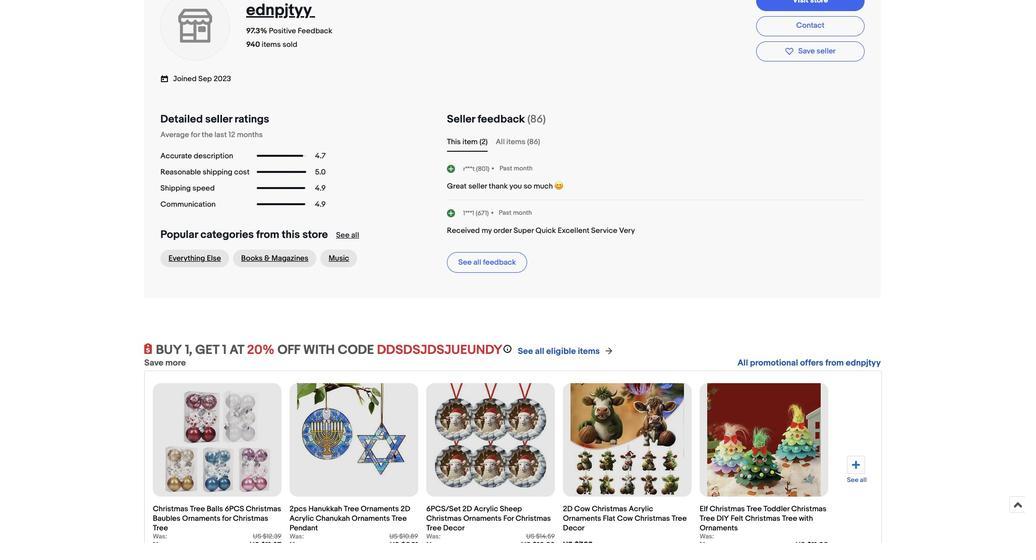 Task type: vqa. For each thing, say whether or not it's contained in the screenshot.
5th (# from the top of the page
no



Task type: locate. For each thing, give the bounding box(es) containing it.
feedback up the all items (86)
[[478, 113, 525, 126]]

0 horizontal spatial 2d
[[401, 505, 410, 514]]

2d right 6pcs/set
[[463, 505, 472, 514]]

all inside tab list
[[496, 137, 505, 147]]

acrylic inside "6pcs/set 2d acrylic sheep christmas ornaments for christmas tree decor"
[[474, 505, 498, 514]]

2 was: from the left
[[290, 533, 304, 541]]

1***1 (671)
[[463, 209, 489, 217]]

1 2d from the left
[[401, 505, 410, 514]]

tree
[[190, 505, 205, 514], [344, 505, 359, 514], [747, 505, 762, 514], [392, 514, 407, 524], [672, 514, 687, 524], [700, 514, 715, 524], [782, 514, 798, 524], [153, 524, 168, 534], [426, 524, 442, 534]]

940
[[246, 40, 260, 49]]

for
[[191, 130, 200, 140], [222, 514, 231, 524]]

0 vertical spatial save
[[799, 46, 815, 56]]

month for super
[[513, 209, 532, 217]]

contact
[[797, 21, 825, 30]]

decor for ornaments
[[563, 524, 585, 534]]

20%
[[247, 343, 275, 358]]

else
[[207, 254, 221, 264]]

1 vertical spatial all
[[738, 358, 748, 369]]

3 was: from the left
[[426, 533, 441, 541]]

elf
[[700, 505, 708, 514]]

1 horizontal spatial us
[[390, 533, 398, 541]]

the
[[202, 130, 213, 140]]

my
[[482, 226, 492, 236]]

was:
[[153, 533, 167, 541], [290, 533, 304, 541], [426, 533, 441, 541], [700, 533, 714, 541]]

4.7
[[315, 151, 326, 161]]

2d left flat
[[563, 505, 573, 514]]

1 4.9 from the top
[[315, 184, 326, 193]]

2pcs
[[290, 505, 307, 514]]

past up the order
[[499, 209, 512, 217]]

us left $14.59
[[527, 533, 535, 541]]

tab list
[[447, 136, 865, 148]]

(2)
[[480, 137, 488, 147]]

0 horizontal spatial see all link
[[336, 231, 359, 240]]

see all link
[[336, 231, 359, 240], [847, 456, 867, 485]]

all items (86)
[[496, 137, 540, 147]]

was: down 'baubles'
[[153, 533, 167, 541]]

all left promotional
[[738, 358, 748, 369]]

2 us from the left
[[390, 533, 398, 541]]

2 decor from the left
[[563, 524, 585, 534]]

1 vertical spatial see all
[[847, 477, 867, 485]]

from
[[256, 229, 279, 242], [826, 358, 844, 369]]

was: inside elf christmas tree toddler christmas tree diy felt christmas tree with ornaments was:
[[700, 533, 714, 541]]

(86) inside tab list
[[527, 137, 540, 147]]

1 (86) from the top
[[528, 113, 546, 126]]

0 horizontal spatial for
[[191, 130, 200, 140]]

1 horizontal spatial decor
[[563, 524, 585, 534]]

1 vertical spatial past month
[[499, 209, 532, 217]]

0 vertical spatial all
[[496, 137, 505, 147]]

christmas
[[153, 505, 188, 514], [246, 505, 281, 514], [592, 505, 627, 514], [710, 505, 745, 514], [792, 505, 827, 514], [233, 514, 268, 524], [426, 514, 462, 524], [516, 514, 551, 524], [635, 514, 670, 524], [745, 514, 781, 524]]

popular
[[160, 229, 198, 242]]

us for 6pcs/set 2d acrylic sheep christmas ornaments for christmas tree decor
[[527, 533, 535, 541]]

all promotional offers from ednpjtyy link
[[738, 358, 881, 369]]

items right eligible
[[578, 347, 600, 357]]

all
[[496, 137, 505, 147], [738, 358, 748, 369]]

1 decor from the left
[[443, 524, 465, 534]]

1 horizontal spatial ednpjtyy
[[846, 358, 881, 369]]

0 vertical spatial (86)
[[528, 113, 546, 126]]

past month for super
[[499, 209, 532, 217]]

1 vertical spatial month
[[513, 209, 532, 217]]

sep
[[198, 74, 212, 84]]

decor
[[443, 524, 465, 534], [563, 524, 585, 534]]

1 vertical spatial 4.9
[[315, 200, 326, 209]]

save left the more
[[144, 358, 164, 369]]

acrylic right flat
[[629, 505, 654, 514]]

acrylic
[[474, 505, 498, 514], [629, 505, 654, 514], [290, 514, 314, 524]]

cow right flat
[[617, 514, 633, 524]]

acrylic left chanukah
[[290, 514, 314, 524]]

0 horizontal spatial decor
[[443, 524, 465, 534]]

elf christmas tree toddler christmas tree diy felt christmas tree with ornaments was:
[[700, 505, 827, 541]]

4 was: from the left
[[700, 533, 714, 541]]

1 horizontal spatial 2d
[[463, 505, 472, 514]]

decor right $14.59
[[563, 524, 585, 534]]

pendant
[[290, 524, 318, 534]]

0 horizontal spatial see all
[[336, 231, 359, 240]]

us left $12.39
[[253, 533, 261, 541]]

average for the last 12 months
[[160, 130, 263, 140]]

chanukah
[[316, 514, 350, 524]]

see all
[[336, 231, 359, 240], [847, 477, 867, 485]]

2 vertical spatial seller
[[469, 182, 487, 191]]

2 4.9 from the top
[[315, 200, 326, 209]]

feedback down the order
[[483, 258, 516, 268]]

save inside button
[[799, 46, 815, 56]]

see all feedback link
[[447, 252, 528, 273]]

this
[[282, 229, 300, 242]]

2d inside 2pcs hanukkah tree ornaments 2d acrylic chanukah ornaments tree pendant
[[401, 505, 410, 514]]

music
[[329, 254, 349, 264]]

tree inside "6pcs/set 2d acrylic sheep christmas ornaments for christmas tree decor"
[[426, 524, 442, 534]]

4.9 down 5.0
[[315, 184, 326, 193]]

from left this
[[256, 229, 279, 242]]

see
[[336, 231, 350, 240], [459, 258, 472, 268], [518, 347, 533, 357], [847, 477, 859, 485]]

this item (2)
[[447, 137, 488, 147]]

seller up last
[[205, 113, 232, 126]]

flat
[[603, 514, 616, 524]]

excellent
[[558, 226, 590, 236]]

see all for rightmost see all link
[[847, 477, 867, 485]]

0 horizontal spatial acrylic
[[290, 514, 314, 524]]

store
[[303, 229, 328, 242]]

ornaments inside 2d cow christmas acrylic ornaments flat cow christmas tree decor
[[563, 514, 602, 524]]

0 vertical spatial items
[[262, 40, 281, 49]]

ornaments inside the christmas tree balls 6pcs christmas baubles ornaments for christmas tree
[[182, 514, 221, 524]]

contact link
[[757, 16, 865, 36]]

0 vertical spatial for
[[191, 130, 200, 140]]

ednpjtyy link
[[246, 0, 315, 20]]

month up super on the right
[[513, 209, 532, 217]]

1 horizontal spatial items
[[507, 137, 526, 147]]

baubles
[[153, 514, 181, 524]]

ornaments inside "6pcs/set 2d acrylic sheep christmas ornaments for christmas tree decor"
[[464, 514, 502, 524]]

was: right $12.39
[[290, 533, 304, 541]]

1 horizontal spatial save
[[799, 46, 815, 56]]

0 horizontal spatial save
[[144, 358, 164, 369]]

0 horizontal spatial seller
[[205, 113, 232, 126]]

this
[[447, 137, 461, 147]]

joined sep 2023
[[173, 74, 231, 84]]

decor inside 2d cow christmas acrylic ornaments flat cow christmas tree decor
[[563, 524, 585, 534]]

1 vertical spatial seller
[[205, 113, 232, 126]]

(86) up the all items (86)
[[528, 113, 546, 126]]

2 2d from the left
[[463, 505, 472, 514]]

decor down 6pcs/set
[[443, 524, 465, 534]]

month up so
[[514, 164, 533, 173]]

acrylic inside 2d cow christmas acrylic ornaments flat cow christmas tree decor
[[629, 505, 654, 514]]

seller down contact link
[[817, 46, 836, 56]]

(86) down seller feedback (86)
[[527, 137, 540, 147]]

super
[[514, 226, 534, 236]]

text__icon wrapper image
[[160, 73, 173, 83]]

books & magazines
[[241, 254, 309, 264]]

us left $10.89
[[390, 533, 398, 541]]

2 horizontal spatial 2d
[[563, 505, 573, 514]]

items down seller feedback (86)
[[507, 137, 526, 147]]

past
[[500, 164, 513, 173], [499, 209, 512, 217]]

ednpjtyy
[[246, 0, 312, 20], [846, 358, 881, 369]]

0 horizontal spatial all
[[496, 137, 505, 147]]

past up great seller thank you so much 😊
[[500, 164, 513, 173]]

ornaments
[[361, 505, 399, 514], [182, 514, 221, 524], [352, 514, 390, 524], [464, 514, 502, 524], [563, 514, 602, 524], [700, 524, 738, 534]]

2 (86) from the top
[[527, 137, 540, 147]]

at
[[230, 343, 244, 358]]

1 horizontal spatial acrylic
[[474, 505, 498, 514]]

0 vertical spatial see all link
[[336, 231, 359, 240]]

0 horizontal spatial ednpjtyy
[[246, 0, 312, 20]]

all promotional offers from ednpjtyy
[[738, 358, 881, 369]]

us $12.39
[[253, 533, 282, 541]]

1 vertical spatial see all link
[[847, 456, 867, 485]]

speed
[[193, 184, 215, 193]]

past for thank
[[500, 164, 513, 173]]

97.3%
[[246, 26, 267, 36]]

0 vertical spatial see all
[[336, 231, 359, 240]]

1 horizontal spatial seller
[[469, 182, 487, 191]]

1 was: from the left
[[153, 533, 167, 541]]

decor inside "6pcs/set 2d acrylic sheep christmas ornaments for christmas tree decor"
[[443, 524, 465, 534]]

save for save seller
[[799, 46, 815, 56]]

all
[[351, 231, 359, 240], [474, 258, 482, 268], [535, 347, 545, 357], [860, 477, 867, 485]]

2 horizontal spatial items
[[578, 347, 600, 357]]

seller down r***t (801) at left top
[[469, 182, 487, 191]]

seller inside button
[[817, 46, 836, 56]]

acrylic left for
[[474, 505, 498, 514]]

1 horizontal spatial for
[[222, 514, 231, 524]]

4.9 for communication
[[315, 200, 326, 209]]

0 vertical spatial 4.9
[[315, 184, 326, 193]]

1 vertical spatial for
[[222, 514, 231, 524]]

1 horizontal spatial see all
[[847, 477, 867, 485]]

from right offers
[[826, 358, 844, 369]]

0 vertical spatial past
[[500, 164, 513, 173]]

us
[[253, 533, 261, 541], [390, 533, 398, 541], [527, 533, 535, 541]]

seller for detailed
[[205, 113, 232, 126]]

us for 2pcs hanukkah tree ornaments 2d acrylic chanukah ornaments tree pendant
[[390, 533, 398, 541]]

2d up us $10.89
[[401, 505, 410, 514]]

was: right $10.89
[[426, 533, 441, 541]]

1 horizontal spatial all
[[738, 358, 748, 369]]

save  more
[[144, 358, 186, 369]]

past month up super on the right
[[499, 209, 532, 217]]

3 us from the left
[[527, 533, 535, 541]]

popular categories from this store
[[160, 229, 328, 242]]

0 horizontal spatial items
[[262, 40, 281, 49]]

tab list containing this item (2)
[[447, 136, 865, 148]]

0 vertical spatial seller
[[817, 46, 836, 56]]

reasonable
[[160, 167, 201, 177]]

1 horizontal spatial cow
[[617, 514, 633, 524]]

1 vertical spatial from
[[826, 358, 844, 369]]

5.0
[[315, 167, 326, 177]]

1 vertical spatial past
[[499, 209, 512, 217]]

0 horizontal spatial us
[[253, 533, 261, 541]]

offers
[[800, 358, 824, 369]]

past month
[[500, 164, 533, 173], [499, 209, 532, 217]]

1 vertical spatial items
[[507, 137, 526, 147]]

2 horizontal spatial seller
[[817, 46, 836, 56]]

received
[[447, 226, 480, 236]]

1 vertical spatial (86)
[[527, 137, 540, 147]]

0 vertical spatial month
[[514, 164, 533, 173]]

2 horizontal spatial acrylic
[[629, 505, 654, 514]]

cow left flat
[[575, 505, 590, 514]]

ornaments inside elf christmas tree toddler christmas tree diy felt christmas tree with ornaments was:
[[700, 524, 738, 534]]

1
[[222, 343, 227, 358]]

past month up the you
[[500, 164, 533, 173]]

all right the (2) in the top of the page
[[496, 137, 505, 147]]

0 horizontal spatial from
[[256, 229, 279, 242]]

0 vertical spatial past month
[[500, 164, 533, 173]]

month
[[514, 164, 533, 173], [513, 209, 532, 217]]

eligible
[[546, 347, 576, 357]]

1 us from the left
[[253, 533, 261, 541]]

3 2d from the left
[[563, 505, 573, 514]]

was: down elf
[[700, 533, 714, 541]]

4.9 up store
[[315, 200, 326, 209]]

1 vertical spatial save
[[144, 358, 164, 369]]

everything
[[169, 254, 205, 264]]

save down contact link
[[799, 46, 815, 56]]

2 horizontal spatial us
[[527, 533, 535, 541]]

1,
[[185, 343, 192, 358]]

r***t
[[463, 165, 475, 173]]

ednpjtyy image
[[160, 0, 231, 61]]

items down positive
[[262, 40, 281, 49]]



Task type: describe. For each thing, give the bounding box(es) containing it.
promotional
[[750, 358, 799, 369]]

last
[[215, 130, 227, 140]]

books & magazines link
[[233, 250, 317, 268]]

2pcs hanukkah tree ornaments 2d acrylic chanukah ornaments tree pendant
[[290, 505, 410, 534]]

diy
[[717, 514, 729, 524]]

$14.59
[[536, 533, 555, 541]]

past for order
[[499, 209, 512, 217]]

$12.39
[[263, 533, 282, 541]]

r***t (801)
[[463, 165, 490, 173]]

was: for 2pcs hanukkah tree ornaments 2d acrylic chanukah ornaments tree pendant
[[290, 533, 304, 541]]

$10.89
[[399, 533, 418, 541]]

much
[[534, 182, 553, 191]]

for inside the christmas tree balls 6pcs christmas baubles ornaments for christmas tree
[[222, 514, 231, 524]]

6pcs
[[225, 505, 244, 514]]

detailed seller ratings
[[160, 113, 269, 126]]

see all for see all link to the left
[[336, 231, 359, 240]]

reasonable shipping cost
[[160, 167, 250, 177]]

12
[[229, 130, 235, 140]]

seller for great
[[469, 182, 487, 191]]

get
[[195, 343, 219, 358]]

hanukkah
[[309, 505, 342, 514]]

0 vertical spatial from
[[256, 229, 279, 242]]

1 horizontal spatial from
[[826, 358, 844, 369]]

christmas tree balls 6pcs christmas baubles ornaments for christmas tree link
[[153, 500, 282, 534]]

seller
[[447, 113, 475, 126]]

off
[[278, 343, 300, 358]]

you
[[510, 182, 522, 191]]

positive
[[269, 26, 296, 36]]

97.3% positive feedback 940 items sold
[[246, 26, 332, 49]]

2023
[[214, 74, 231, 84]]

6pcs/set
[[426, 505, 461, 514]]

was: for christmas tree balls 6pcs christmas baubles ornaments for christmas tree
[[153, 533, 167, 541]]

feedback
[[298, 26, 332, 36]]

see all eligible items link
[[518, 347, 600, 357]]

2d inside "6pcs/set 2d acrylic sheep christmas ornaments for christmas tree decor"
[[463, 505, 472, 514]]

save seller
[[799, 46, 836, 56]]

toddler
[[764, 505, 790, 514]]

with
[[303, 343, 335, 358]]

past month for you
[[500, 164, 533, 173]]

all for all items (86)
[[496, 137, 505, 147]]

0 vertical spatial ednpjtyy
[[246, 0, 312, 20]]

balls
[[207, 505, 223, 514]]

months
[[237, 130, 263, 140]]

acrylic inside 2pcs hanukkah tree ornaments 2d acrylic chanukah ornaments tree pendant
[[290, 514, 314, 524]]

accurate
[[160, 151, 192, 161]]

shipping
[[160, 184, 191, 193]]

(671)
[[476, 209, 489, 217]]

0 horizontal spatial cow
[[575, 505, 590, 514]]

service
[[591, 226, 618, 236]]

0 vertical spatial feedback
[[478, 113, 525, 126]]

books
[[241, 254, 263, 264]]

2d cow christmas acrylic ornaments flat cow christmas tree decor
[[563, 505, 687, 534]]

save seller button
[[757, 41, 865, 61]]

everything else
[[169, 254, 221, 264]]

2d inside 2d cow christmas acrylic ornaments flat cow christmas tree decor
[[563, 505, 573, 514]]

item
[[463, 137, 478, 147]]

cost
[[234, 167, 250, 177]]

seller feedback (86)
[[447, 113, 546, 126]]

ratings
[[235, 113, 269, 126]]

sold
[[283, 40, 297, 49]]

6pcs/set 2d acrylic sheep christmas ornaments for christmas tree decor link
[[426, 500, 555, 534]]

all for all promotional offers from ednpjtyy
[[738, 358, 748, 369]]

thank
[[489, 182, 508, 191]]

decor for christmas
[[443, 524, 465, 534]]

average
[[160, 130, 189, 140]]

(86) for all items (86)
[[527, 137, 540, 147]]

save for save  more
[[144, 358, 164, 369]]

😊
[[555, 182, 564, 191]]

&
[[264, 254, 270, 264]]

order
[[494, 226, 512, 236]]

us for christmas tree balls 6pcs christmas baubles ornaments for christmas tree
[[253, 533, 261, 541]]

2 vertical spatial items
[[578, 347, 600, 357]]

description
[[194, 151, 233, 161]]

see all eligible items
[[518, 347, 600, 357]]

1 vertical spatial ednpjtyy
[[846, 358, 881, 369]]

2d cow christmas acrylic ornaments flat cow christmas tree decor link
[[563, 500, 692, 534]]

felt
[[731, 514, 744, 524]]

great seller thank you so much 😊
[[447, 182, 564, 191]]

was: for 6pcs/set 2d acrylic sheep christmas ornaments for christmas tree decor
[[426, 533, 441, 541]]

accurate description
[[160, 151, 233, 161]]

received my order super quick excellent service very
[[447, 226, 635, 236]]

so
[[524, 182, 532, 191]]

with
[[799, 514, 813, 524]]

very
[[619, 226, 635, 236]]

more
[[165, 358, 186, 369]]

6pcs/set 2d acrylic sheep christmas ornaments for christmas tree decor
[[426, 505, 551, 534]]

tree inside 2d cow christmas acrylic ornaments flat cow christmas tree decor
[[672, 514, 687, 524]]

(86) for seller feedback (86)
[[528, 113, 546, 126]]

detailed
[[160, 113, 203, 126]]

1***1
[[463, 209, 475, 217]]

1 vertical spatial feedback
[[483, 258, 516, 268]]

items inside 97.3% positive feedback 940 items sold
[[262, 40, 281, 49]]

seller for save
[[817, 46, 836, 56]]

month for you
[[514, 164, 533, 173]]

shipping
[[203, 167, 233, 177]]

categories
[[201, 229, 254, 242]]

quick
[[536, 226, 556, 236]]

everything else link
[[160, 250, 229, 268]]

ddsdsjdsjueundy
[[377, 343, 503, 358]]

christmas tree balls 6pcs christmas baubles ornaments for christmas tree
[[153, 505, 281, 534]]

sheep
[[500, 505, 522, 514]]

2pcs hanukkah tree ornaments 2d acrylic chanukah ornaments tree pendant link
[[290, 500, 418, 534]]

4.9 for shipping speed
[[315, 184, 326, 193]]

buy 1, get 1 at 20% off with code ddsdsjdsjueundy
[[156, 343, 503, 358]]

code
[[338, 343, 374, 358]]

1 horizontal spatial see all link
[[847, 456, 867, 485]]



